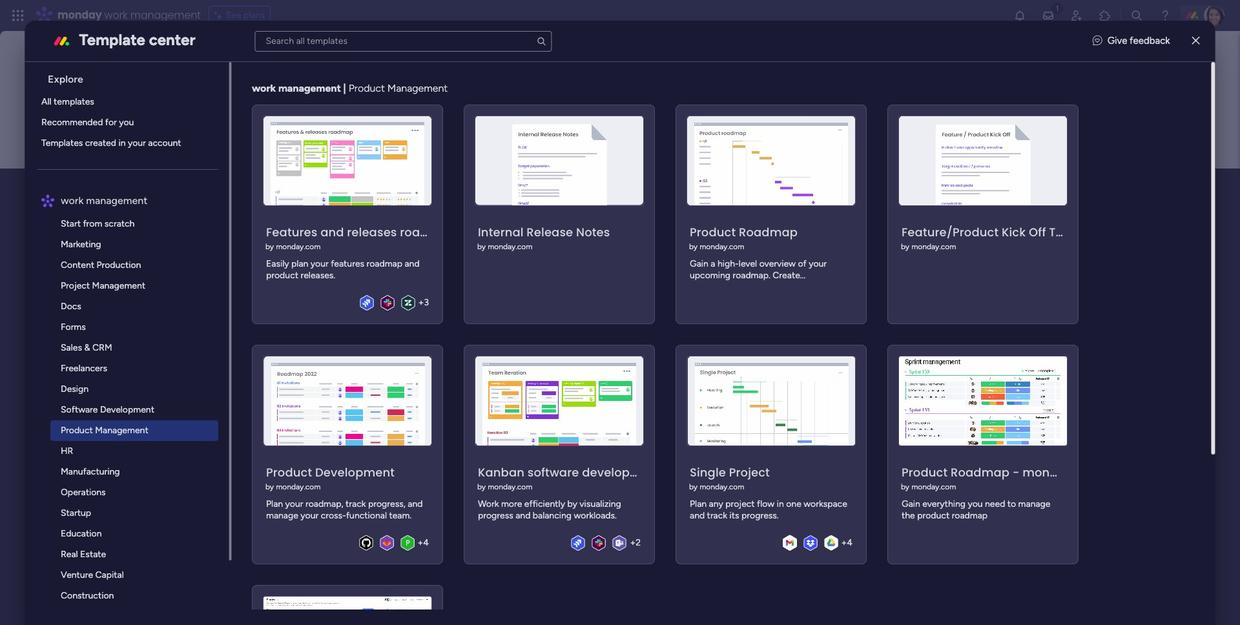 Task type: vqa. For each thing, say whether or not it's contained in the screenshot.
was
no



Task type: describe. For each thing, give the bounding box(es) containing it.
manufacturing
[[61, 467, 120, 478]]

give feedback
[[1108, 35, 1171, 47]]

in for you
[[170, 287, 180, 301]]

create
[[773, 270, 801, 281]]

work management templates element
[[38, 214, 229, 626]]

feedback
[[1130, 35, 1171, 47]]

and inside features and releases roadmap by monday.com
[[321, 224, 344, 240]]

gain a high-level overview of your upcoming roadmap. create accountability for team members, manage timelines, and more!
[[690, 258, 827, 304]]

monday.com inside product roadmap - monday dev by monday.com
[[912, 482, 957, 492]]

new
[[151, 173, 195, 202]]

center
[[149, 30, 195, 49]]

0
[[122, 287, 129, 301]]

roadmap for monday.com
[[740, 224, 798, 240]]

&
[[85, 343, 90, 353]]

recommended for you
[[42, 117, 134, 128]]

3
[[424, 297, 429, 308]]

invite members image
[[1071, 9, 1084, 22]]

product inside work management templates element
[[61, 425, 93, 436]]

visualizing
[[580, 499, 622, 510]]

more
[[502, 499, 523, 510]]

workspace for you have 0 boards in this workspace
[[204, 287, 261, 301]]

1 image
[[1052, 1, 1064, 15]]

its
[[730, 510, 740, 521]]

add from templates button
[[72, 313, 185, 339]]

features and releases roadmap by monday.com
[[266, 224, 456, 251]]

plan any project flow in one workspace and track its progress.
[[690, 499, 848, 521]]

by inside work more efficiently by visualizing progress and balancing workloads.
[[568, 499, 578, 510]]

management for work management
[[86, 195, 148, 207]]

select product image
[[12, 9, 25, 22]]

level
[[739, 258, 758, 269]]

from for add
[[104, 320, 126, 332]]

Search all templates search field
[[255, 31, 552, 51]]

management for product management
[[95, 425, 149, 436]]

you for everything
[[969, 499, 984, 510]]

any
[[710, 499, 724, 510]]

give feedback link
[[1093, 34, 1171, 48]]

you for for
[[119, 117, 134, 128]]

off
[[1030, 224, 1047, 240]]

+ 2
[[631, 538, 641, 549]]

balancing
[[533, 510, 572, 521]]

by inside feature/product kick off template by monday.com
[[902, 242, 910, 251]]

notes
[[577, 224, 611, 240]]

manage inside gain everything you need to manage the product roadmap
[[1019, 499, 1051, 510]]

see
[[226, 10, 241, 21]]

plan your roadmap, track progress, and manage your cross-functional team.
[[267, 499, 423, 521]]

roadmap inside easily plan your features roadmap and product releases.
[[367, 258, 403, 269]]

+ for features and releases roadmap
[[419, 297, 424, 308]]

templates
[[42, 138, 83, 149]]

release
[[527, 224, 574, 240]]

inbox image
[[1042, 9, 1055, 22]]

efficiently
[[525, 499, 566, 510]]

2
[[636, 538, 641, 549]]

work management | product management
[[252, 82, 448, 94]]

by inside product roadmap - monday dev by monday.com
[[902, 482, 910, 492]]

releases.
[[301, 270, 336, 281]]

add for add
[[150, 205, 169, 216]]

+ 3
[[419, 297, 429, 308]]

and inside plan your roadmap, track progress, and manage your cross-functional team.
[[408, 499, 423, 510]]

roadmap for monday
[[951, 464, 1010, 481]]

monday.com inside internal release notes by monday.com
[[488, 242, 533, 251]]

-
[[1013, 464, 1020, 481]]

docs
[[61, 301, 82, 312]]

of
[[799, 258, 807, 269]]

software
[[61, 405, 98, 416]]

venture
[[61, 570, 93, 581]]

permissions
[[214, 251, 269, 263]]

features
[[331, 258, 365, 269]]

plan for product
[[267, 499, 283, 510]]

dev
[[1076, 464, 1098, 481]]

and inside easily plan your features roadmap and product releases.
[[405, 258, 420, 269]]

need
[[986, 499, 1006, 510]]

from for start
[[83, 218, 103, 229]]

more!
[[783, 293, 806, 304]]

0 vertical spatial boards
[[108, 251, 140, 263]]

start
[[61, 218, 81, 229]]

by inside the product development by monday.com
[[266, 482, 274, 492]]

all
[[42, 96, 52, 107]]

add from templates
[[82, 320, 175, 332]]

education
[[61, 529, 102, 540]]

gain everything you need to manage the product roadmap
[[902, 499, 1051, 521]]

work more efficiently by visualizing progress and balancing workloads.
[[478, 499, 622, 521]]

1 vertical spatial boards
[[132, 287, 168, 301]]

0 vertical spatial monday
[[58, 8, 102, 23]]

your inside easily plan your features roadmap and product releases.
[[311, 258, 329, 269]]

overview
[[760, 258, 796, 269]]

explore element
[[38, 92, 229, 154]]

forms
[[61, 322, 86, 333]]

venture capital
[[61, 570, 124, 581]]

roadmap inside gain everything you need to manage the product roadmap
[[953, 510, 988, 521]]

development for product
[[316, 464, 395, 481]]

project
[[726, 499, 755, 510]]

functional
[[347, 510, 387, 521]]

and inside plan any project flow in one workspace and track its progress.
[[690, 510, 705, 521]]

workspace for plan any project flow in one workspace and track its progress.
[[804, 499, 848, 510]]

+ for product development
[[418, 538, 424, 549]]

single
[[690, 464, 727, 481]]

high-
[[718, 258, 739, 269]]

progress.
[[742, 510, 779, 521]]

by inside product roadmap by monday.com
[[690, 242, 698, 251]]

0 horizontal spatial template
[[79, 30, 145, 49]]

development
[[583, 464, 662, 481]]

work management
[[61, 195, 148, 207]]

one
[[787, 499, 802, 510]]

product roadmap - monday dev by monday.com
[[902, 464, 1098, 492]]

by inside kanban software development by monday.com
[[478, 482, 486, 492]]

for inside explore element
[[106, 117, 117, 128]]

and inside work more efficiently by visualizing progress and balancing workloads.
[[516, 510, 531, 521]]

list box containing explore
[[30, 62, 232, 626]]

template center
[[79, 30, 195, 49]]

project inside work management templates element
[[61, 280, 90, 291]]

marketing
[[61, 239, 101, 250]]

work
[[478, 499, 499, 510]]

your down roadmap,
[[301, 510, 319, 521]]

development for software
[[100, 405, 155, 416]]

cross-
[[321, 510, 347, 521]]

upcoming
[[690, 270, 731, 281]]

features
[[267, 224, 318, 240]]

gain for product roadmap - monday dev
[[902, 499, 921, 510]]

kanban software development by monday.com
[[478, 464, 662, 492]]

scratch
[[105, 218, 135, 229]]

your inside gain a high-level overview of your upcoming roadmap. create accountability for team members, manage timelines, and more!
[[809, 258, 827, 269]]

product inside easily plan your features roadmap and product releases.
[[267, 270, 299, 281]]

+ for single project
[[842, 538, 848, 549]]

see plans button
[[209, 6, 271, 25]]

easily
[[267, 258, 290, 269]]

product roadmap by monday.com
[[690, 224, 798, 251]]

plans
[[244, 10, 265, 21]]

monday.com inside single project by monday.com
[[700, 482, 745, 492]]



Task type: locate. For each thing, give the bounding box(es) containing it.
development up plan your roadmap, track progress, and manage your cross-functional team.
[[316, 464, 395, 481]]

0 horizontal spatial from
[[83, 218, 103, 229]]

templates
[[54, 96, 94, 107], [128, 320, 175, 332]]

freelancers
[[61, 363, 108, 374]]

|
[[344, 82, 346, 94]]

workspace down 'permissions'
[[204, 287, 261, 301]]

0 vertical spatial templates
[[54, 96, 94, 107]]

0 vertical spatial for
[[106, 117, 117, 128]]

project up project
[[730, 464, 771, 481]]

+ 4 for product development
[[418, 538, 429, 549]]

single project by monday.com
[[690, 464, 771, 492]]

1 vertical spatial template
[[1050, 224, 1107, 240]]

in inside plan any project flow in one workspace and track its progress.
[[777, 499, 785, 510]]

you inside gain everything you need to manage the product roadmap
[[969, 499, 984, 510]]

roadmap inside product roadmap - monday dev by monday.com
[[951, 464, 1010, 481]]

your right of
[[809, 258, 827, 269]]

1 horizontal spatial product
[[918, 510, 950, 521]]

workspace inside plan any project flow in one workspace and track its progress.
[[804, 499, 848, 510]]

construction
[[61, 591, 114, 602]]

management down software development
[[95, 425, 149, 436]]

0 horizontal spatial for
[[106, 117, 117, 128]]

explore heading
[[38, 62, 229, 92]]

4 for project
[[848, 538, 853, 549]]

0 vertical spatial workspace
[[204, 287, 261, 301]]

to
[[1008, 499, 1017, 510]]

monday.com up roadmap,
[[276, 482, 321, 492]]

sales & crm
[[61, 343, 112, 353]]

in left one
[[777, 499, 785, 510]]

created
[[85, 138, 117, 149]]

0 horizontal spatial 4
[[424, 538, 429, 549]]

1 4 from the left
[[424, 538, 429, 549]]

a
[[711, 258, 716, 269]]

0 horizontal spatial roadmap
[[740, 224, 798, 240]]

1 vertical spatial work
[[252, 82, 276, 94]]

product up everything
[[902, 464, 948, 481]]

management for work management | product management
[[279, 82, 341, 94]]

1 horizontal spatial from
[[104, 320, 126, 332]]

by inside single project by monday.com
[[690, 482, 698, 492]]

0 vertical spatial from
[[83, 218, 103, 229]]

this
[[183, 287, 202, 301]]

and up team.
[[408, 499, 423, 510]]

2 vertical spatial management
[[95, 425, 149, 436]]

help image
[[1159, 9, 1172, 22]]

real
[[61, 549, 78, 560]]

search image
[[537, 36, 547, 46]]

0 vertical spatial management
[[130, 8, 201, 23]]

1 horizontal spatial add
[[150, 205, 169, 216]]

2 plan from the left
[[690, 499, 707, 510]]

product down easily
[[267, 270, 299, 281]]

development inside the product development by monday.com
[[316, 464, 395, 481]]

1 vertical spatial development
[[316, 464, 395, 481]]

product right the | on the top left of page
[[349, 82, 385, 94]]

1 horizontal spatial 4
[[848, 538, 853, 549]]

2 horizontal spatial manage
[[1019, 499, 1051, 510]]

v2 user feedback image
[[1093, 34, 1103, 48]]

2 4 from the left
[[848, 538, 853, 549]]

0 horizontal spatial product
[[267, 270, 299, 281]]

and down team
[[766, 293, 781, 304]]

add up &
[[82, 320, 101, 332]]

plan for single
[[690, 499, 707, 510]]

product for product development
[[267, 464, 313, 481]]

monday
[[58, 8, 102, 23], [1023, 464, 1073, 481]]

1 horizontal spatial work
[[104, 8, 128, 23]]

2 vertical spatial management
[[86, 195, 148, 207]]

production
[[97, 260, 141, 271]]

1 horizontal spatial plan
[[690, 499, 707, 510]]

product inside the product development by monday.com
[[267, 464, 313, 481]]

4 for development
[[424, 538, 429, 549]]

workloads.
[[574, 510, 617, 521]]

gain left a
[[690, 258, 709, 269]]

monday work management
[[58, 8, 201, 23]]

1 horizontal spatial monday
[[1023, 464, 1073, 481]]

plan left roadmap,
[[267, 499, 283, 510]]

management
[[388, 82, 448, 94], [92, 280, 146, 291], [95, 425, 149, 436]]

0 vertical spatial roadmap
[[740, 224, 798, 240]]

1 vertical spatial workspace
[[804, 499, 848, 510]]

from inside work management templates element
[[83, 218, 103, 229]]

you up templates created in your account
[[119, 117, 134, 128]]

1 vertical spatial manage
[[1019, 499, 1051, 510]]

all templates
[[42, 96, 94, 107]]

work for work management
[[61, 195, 84, 207]]

templates down you have 0 boards in this workspace
[[128, 320, 175, 332]]

monday.com inside product roadmap by monday.com
[[700, 242, 745, 251]]

1 vertical spatial in
[[170, 287, 180, 301]]

1 horizontal spatial workspace
[[804, 499, 848, 510]]

boards down scratch
[[108, 251, 140, 263]]

estate
[[80, 549, 106, 560]]

close image
[[1193, 36, 1200, 46]]

you inside explore element
[[119, 117, 134, 128]]

1 horizontal spatial templates
[[128, 320, 175, 332]]

monday.com inside features and releases roadmap by monday.com
[[276, 242, 321, 251]]

roadmap,
[[306, 499, 344, 510]]

product inside product roadmap by monday.com
[[690, 224, 736, 240]]

roadmap down need
[[953, 510, 988, 521]]

1 vertical spatial project
[[730, 464, 771, 481]]

progress
[[478, 510, 514, 521]]

gain inside gain a high-level overview of your upcoming roadmap. create accountability for team members, manage timelines, and more!
[[690, 258, 709, 269]]

1 vertical spatial from
[[104, 320, 126, 332]]

1 vertical spatial monday
[[1023, 464, 1073, 481]]

0 horizontal spatial track
[[346, 499, 366, 510]]

0 vertical spatial roadmap
[[400, 224, 456, 240]]

roadmap up need
[[951, 464, 1010, 481]]

+
[[419, 297, 424, 308], [418, 538, 424, 549], [631, 538, 636, 549], [842, 538, 848, 549]]

apps image
[[1099, 9, 1112, 22]]

plan left any
[[690, 499, 707, 510]]

0 horizontal spatial project
[[61, 280, 90, 291]]

description
[[215, 205, 260, 216]]

roadmap.
[[733, 270, 771, 281]]

0 vertical spatial template
[[79, 30, 145, 49]]

by inside features and releases roadmap by monday.com
[[266, 242, 274, 251]]

1 horizontal spatial + 4
[[842, 538, 853, 549]]

gain inside gain everything you need to manage the product roadmap
[[902, 499, 921, 510]]

feature/product
[[902, 224, 999, 240]]

0 horizontal spatial workspace
[[204, 287, 261, 301]]

from right the start
[[83, 218, 103, 229]]

0 vertical spatial work
[[104, 8, 128, 23]]

management for project management
[[92, 280, 146, 291]]

monday.com down kanban
[[488, 482, 533, 492]]

monday right select product image
[[58, 8, 102, 23]]

manage right to
[[1019, 499, 1051, 510]]

your left roadmap,
[[286, 499, 304, 510]]

management up center
[[130, 8, 201, 23]]

2 vertical spatial work
[[61, 195, 84, 207]]

track down any
[[708, 510, 728, 521]]

0 vertical spatial product
[[267, 270, 299, 281]]

0 horizontal spatial + 4
[[418, 538, 429, 549]]

and inside gain a high-level overview of your upcoming roadmap. create accountability for team members, manage timelines, and more!
[[766, 293, 781, 304]]

plan inside plan your roadmap, track progress, and manage your cross-functional team.
[[267, 499, 283, 510]]

and left its
[[690, 510, 705, 521]]

project inside single project by monday.com
[[730, 464, 771, 481]]

your left account
[[128, 138, 146, 149]]

templates inside button
[[128, 320, 175, 332]]

1 horizontal spatial manage
[[690, 293, 723, 304]]

for inside gain a high-level overview of your upcoming roadmap. create accountability for team members, manage timelines, and more!
[[750, 281, 762, 292]]

and up + 3
[[405, 258, 420, 269]]

0 horizontal spatial manage
[[267, 510, 299, 521]]

by inside internal release notes by monday.com
[[478, 242, 486, 251]]

2 vertical spatial manage
[[267, 510, 299, 521]]

by
[[266, 242, 274, 251], [478, 242, 486, 251], [690, 242, 698, 251], [902, 242, 910, 251], [266, 482, 274, 492], [478, 482, 486, 492], [690, 482, 698, 492], [902, 482, 910, 492], [568, 499, 578, 510]]

1 horizontal spatial gain
[[902, 499, 921, 510]]

1 horizontal spatial track
[[708, 510, 728, 521]]

0 horizontal spatial add
[[82, 320, 101, 332]]

0 horizontal spatial monday
[[58, 8, 102, 23]]

1 vertical spatial management
[[279, 82, 341, 94]]

roadmap right releases
[[400, 224, 456, 240]]

templates inside explore element
[[54, 96, 94, 107]]

team
[[764, 281, 785, 292]]

1 vertical spatial product
[[918, 510, 950, 521]]

explore
[[48, 73, 84, 85]]

and down more
[[516, 510, 531, 521]]

1 plan from the left
[[267, 499, 283, 510]]

boards right '0'
[[132, 287, 168, 301]]

flow
[[758, 499, 775, 510]]

plan inside plan any project flow in one workspace and track its progress.
[[690, 499, 707, 510]]

search everything image
[[1131, 9, 1144, 22]]

1 horizontal spatial development
[[316, 464, 395, 481]]

management inside list box
[[86, 195, 148, 207]]

development up "product management"
[[100, 405, 155, 416]]

product development by monday.com
[[266, 464, 395, 492]]

1 + 4 from the left
[[418, 538, 429, 549]]

work
[[104, 8, 128, 23], [252, 82, 276, 94], [61, 195, 84, 207]]

+ 4 for single project
[[842, 538, 853, 549]]

0 vertical spatial add
[[150, 205, 169, 216]]

feature/product kick off template by monday.com
[[902, 224, 1107, 251]]

roadmap down releases
[[367, 258, 403, 269]]

1 vertical spatial gain
[[902, 499, 921, 510]]

monday.com up everything
[[912, 482, 957, 492]]

product down software
[[61, 425, 93, 436]]

and up features on the top
[[321, 224, 344, 240]]

see plans
[[226, 10, 265, 21]]

New Workspace field
[[148, 173, 1061, 202]]

manage left cross-
[[267, 510, 299, 521]]

0 vertical spatial development
[[100, 405, 155, 416]]

0 vertical spatial you
[[119, 117, 134, 128]]

you have 0 boards in this workspace
[[72, 287, 261, 301]]

0 vertical spatial gain
[[690, 258, 709, 269]]

track
[[346, 499, 366, 510], [708, 510, 728, 521]]

gain up the
[[902, 499, 921, 510]]

members,
[[787, 281, 827, 292]]

accountability
[[690, 281, 748, 292]]

2 horizontal spatial work
[[252, 82, 276, 94]]

software development
[[61, 405, 155, 416]]

for down roadmap.
[[750, 281, 762, 292]]

from
[[83, 218, 103, 229], [104, 320, 126, 332]]

1 vertical spatial management
[[92, 280, 146, 291]]

template right off
[[1050, 224, 1107, 240]]

product for product roadmap - monday dev
[[902, 464, 948, 481]]

1 horizontal spatial for
[[750, 281, 762, 292]]

4
[[424, 538, 429, 549], [848, 538, 853, 549]]

0 vertical spatial in
[[119, 138, 126, 149]]

sales
[[61, 343, 82, 353]]

1 vertical spatial add
[[82, 320, 101, 332]]

operations
[[61, 487, 106, 498]]

0 horizontal spatial work
[[61, 195, 84, 207]]

0 horizontal spatial plan
[[267, 499, 283, 510]]

0 horizontal spatial gain
[[690, 258, 709, 269]]

your inside explore element
[[128, 138, 146, 149]]

0 vertical spatial track
[[346, 499, 366, 510]]

monday.com down "features"
[[276, 242, 321, 251]]

0 horizontal spatial development
[[100, 405, 155, 416]]

1 horizontal spatial project
[[730, 464, 771, 481]]

0 horizontal spatial in
[[119, 138, 126, 149]]

in for plan
[[777, 499, 785, 510]]

0 horizontal spatial you
[[119, 117, 134, 128]]

manage inside plan your roadmap, track progress, and manage your cross-functional team.
[[267, 510, 299, 521]]

0 vertical spatial management
[[388, 82, 448, 94]]

management down search all templates search field
[[388, 82, 448, 94]]

your
[[128, 138, 146, 149], [311, 258, 329, 269], [809, 258, 827, 269], [286, 499, 304, 510], [301, 510, 319, 521]]

1 vertical spatial templates
[[128, 320, 175, 332]]

notifications image
[[1014, 9, 1027, 22]]

1 vertical spatial for
[[750, 281, 762, 292]]

you left need
[[969, 499, 984, 510]]

monday.com down the "feature/product"
[[912, 242, 957, 251]]

+ for kanban software development
[[631, 538, 636, 549]]

monday inside product roadmap - monday dev by monday.com
[[1023, 464, 1073, 481]]

add inside button
[[82, 320, 101, 332]]

product inside gain everything you need to manage the product roadmap
[[918, 510, 950, 521]]

roadmap inside product roadmap by monday.com
[[740, 224, 798, 240]]

+ 4
[[418, 538, 429, 549], [842, 538, 853, 549]]

crm
[[93, 343, 112, 353]]

gain for product roadmap
[[690, 258, 709, 269]]

management left the | on the top left of page
[[279, 82, 341, 94]]

in left 'this'
[[170, 287, 180, 301]]

management down the production
[[92, 280, 146, 291]]

monday.com down internal
[[488, 242, 533, 251]]

0 vertical spatial manage
[[690, 293, 723, 304]]

real estate
[[61, 549, 106, 560]]

in
[[119, 138, 126, 149], [170, 287, 180, 301], [777, 499, 785, 510]]

in inside explore element
[[119, 138, 126, 149]]

2 horizontal spatial in
[[777, 499, 785, 510]]

for
[[106, 117, 117, 128], [750, 281, 762, 292]]

releases
[[348, 224, 397, 240]]

the
[[902, 510, 916, 521]]

track up functional
[[346, 499, 366, 510]]

roadmap inside features and releases roadmap by monday.com
[[400, 224, 456, 240]]

work for work management | product management
[[252, 82, 276, 94]]

james peterson image
[[1205, 5, 1225, 26]]

plan
[[267, 499, 283, 510], [690, 499, 707, 510]]

product for product roadmap
[[690, 224, 736, 240]]

your up the releases.
[[311, 258, 329, 269]]

everything
[[923, 499, 966, 510]]

2 + 4 from the left
[[842, 538, 853, 549]]

recent boards
[[72, 251, 140, 263]]

workspace right one
[[804, 499, 848, 510]]

in right created
[[119, 138, 126, 149]]

from up crm
[[104, 320, 126, 332]]

recommended
[[42, 117, 103, 128]]

product inside product roadmap - monday dev by monday.com
[[902, 464, 948, 481]]

2 vertical spatial roadmap
[[953, 510, 988, 521]]

manage down the accountability
[[690, 293, 723, 304]]

progress,
[[369, 499, 406, 510]]

product management
[[61, 425, 149, 436]]

track inside plan any project flow in one workspace and track its progress.
[[708, 510, 728, 521]]

template inside feature/product kick off template by monday.com
[[1050, 224, 1107, 240]]

monday.com up any
[[700, 482, 745, 492]]

product up a
[[690, 224, 736, 240]]

and
[[321, 224, 344, 240], [405, 258, 420, 269], [766, 293, 781, 304], [408, 499, 423, 510], [516, 510, 531, 521], [690, 510, 705, 521]]

project down "content"
[[61, 280, 90, 291]]

1 vertical spatial roadmap
[[367, 258, 403, 269]]

monday.com inside feature/product kick off template by monday.com
[[912, 242, 957, 251]]

management
[[130, 8, 201, 23], [279, 82, 341, 94], [86, 195, 148, 207]]

gain
[[690, 258, 709, 269], [902, 499, 921, 510]]

monday.com up high-
[[700, 242, 745, 251]]

list box
[[30, 62, 232, 626]]

templates up the recommended
[[54, 96, 94, 107]]

track inside plan your roadmap, track progress, and manage your cross-functional team.
[[346, 499, 366, 510]]

from inside button
[[104, 320, 126, 332]]

0 horizontal spatial templates
[[54, 96, 94, 107]]

internal
[[478, 224, 524, 240]]

monday right - at right bottom
[[1023, 464, 1073, 481]]

development inside work management templates element
[[100, 405, 155, 416]]

1 horizontal spatial you
[[969, 499, 984, 510]]

product up roadmap,
[[267, 464, 313, 481]]

start from scratch
[[61, 218, 135, 229]]

add
[[150, 205, 169, 216], [82, 320, 101, 332]]

1 vertical spatial roadmap
[[951, 464, 1010, 481]]

management up scratch
[[86, 195, 148, 207]]

1 horizontal spatial template
[[1050, 224, 1107, 240]]

for up templates created in your account
[[106, 117, 117, 128]]

manage inside gain a high-level overview of your upcoming roadmap. create accountability for team members, manage timelines, and more!
[[690, 293, 723, 304]]

2 vertical spatial in
[[777, 499, 785, 510]]

add for add from templates
[[82, 320, 101, 332]]

template down monday work management
[[79, 30, 145, 49]]

1 vertical spatial track
[[708, 510, 728, 521]]

None search field
[[255, 31, 552, 51]]

roadmap up overview
[[740, 224, 798, 240]]

internal release notes by monday.com
[[478, 224, 611, 251]]

product
[[267, 270, 299, 281], [918, 510, 950, 521]]

templates created in your account
[[42, 138, 182, 149]]

monday.com inside the product development by monday.com
[[276, 482, 321, 492]]

1 horizontal spatial roadmap
[[951, 464, 1010, 481]]

give
[[1108, 35, 1128, 47]]

1 vertical spatial you
[[969, 499, 984, 510]]

1 horizontal spatial in
[[170, 287, 180, 301]]

add down new
[[150, 205, 169, 216]]

product down everything
[[918, 510, 950, 521]]

0 vertical spatial project
[[61, 280, 90, 291]]

monday.com inside kanban software development by monday.com
[[488, 482, 533, 492]]



